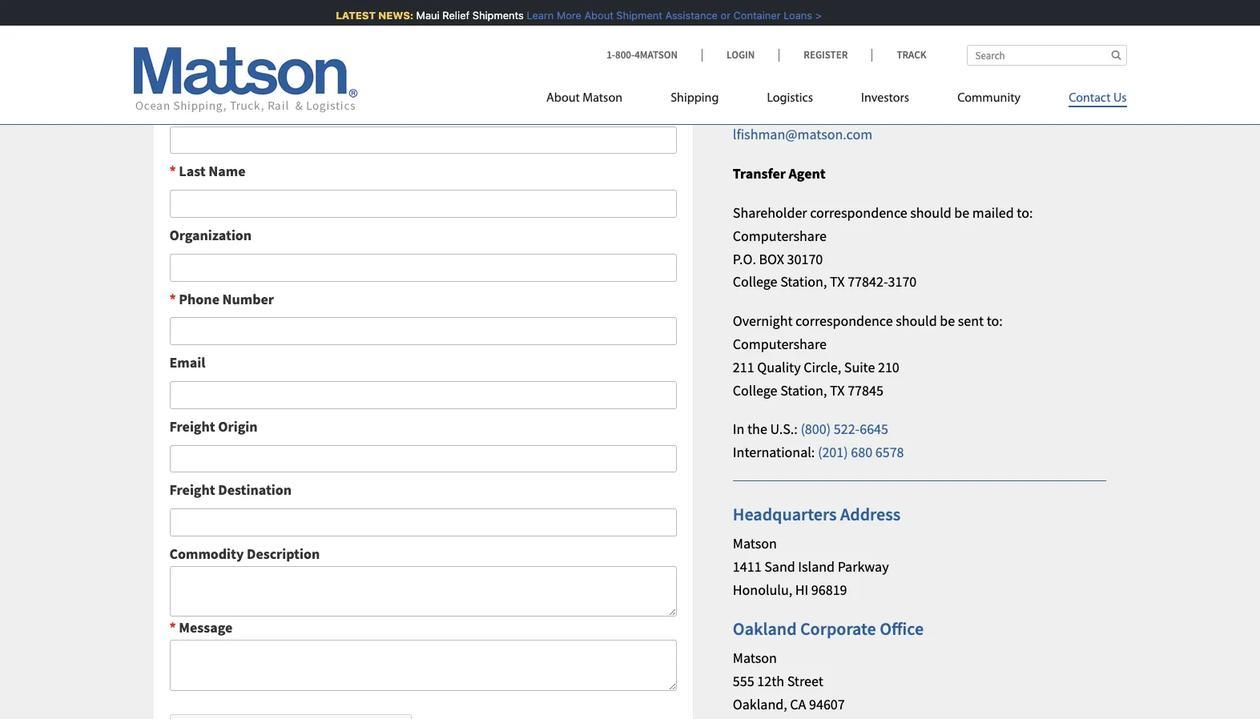 Task type: vqa. For each thing, say whether or not it's contained in the screenshot.
have
yes



Task type: describe. For each thing, give the bounding box(es) containing it.
be for mailed
[[955, 204, 970, 222]]

logistics link
[[743, 84, 837, 117]]

headquarters
[[733, 503, 837, 526]]

login link
[[702, 48, 779, 62]]

* phone number
[[169, 290, 274, 308]]

track link
[[872, 48, 927, 62]]

* last name
[[169, 162, 246, 181]]

shareholder
[[733, 204, 807, 222]]

phone
[[179, 290, 220, 308]]

contact
[[517, 47, 556, 63]]

Commodity Description text field
[[169, 381, 677, 409]]

matson inside the top menu navigation
[[583, 92, 623, 105]]

>
[[810, 9, 817, 22]]

below
[[292, 47, 324, 63]]

destination
[[218, 481, 292, 500]]

1411
[[733, 558, 762, 576]]

required
[[169, 71, 227, 89]]

organization
[[169, 226, 252, 244]]

an
[[373, 71, 389, 89]]

college inside overnight correspondence should be sent to: computershare 211 quality circle, suite 210 college station, tx 77845
[[733, 381, 778, 400]]

fill
[[206, 47, 221, 63]]

* for last name
[[169, 162, 176, 181]]

us
[[1114, 92, 1127, 105]]

the inside in the u.s.: (800) 522-6645 international: (201) 680 6578
[[748, 420, 768, 439]]

210
[[878, 358, 900, 376]]

container
[[729, 9, 776, 22]]

p.o.
[[733, 250, 756, 268]]

loans
[[779, 9, 807, 22]]

relief
[[437, 9, 465, 22]]

in
[[733, 420, 745, 439]]

Organization text field
[[169, 254, 677, 282]]

shareholder correspondence should be mailed to: computershare p.o. box 30170 college station, tx 77842-3170
[[733, 204, 1033, 291]]

name for * first name
[[211, 98, 248, 117]]

register link
[[779, 48, 872, 62]]

sand
[[765, 558, 795, 576]]

12th
[[757, 672, 785, 691]]

headquarters address
[[733, 503, 901, 526]]

contact us
[[1069, 92, 1127, 105]]

agent
[[789, 164, 826, 183]]

lfishman@matson.com
[[733, 125, 873, 144]]

message
[[179, 619, 233, 637]]

in the u.s.: (800) 522-6645 international: (201) 680 6578
[[733, 420, 904, 462]]

800-
[[615, 48, 635, 62]]

ca
[[790, 695, 806, 714]]

matson inside "please fill out the form below to have a matson account specialist contact you. required fields are indicated by an"
[[377, 47, 416, 63]]

circle,
[[804, 358, 842, 376]]

top menu navigation
[[547, 84, 1127, 117]]

lfishman@matson.com link
[[733, 125, 873, 144]]

matson inside matson 555 12th street oakland, ca 94607
[[733, 649, 777, 668]]

news:
[[373, 9, 409, 22]]

1-800-4matson link
[[607, 48, 702, 62]]

commodity description
[[169, 545, 320, 563]]

login
[[727, 48, 755, 62]]

6578
[[876, 443, 904, 462]]

transfer agent
[[733, 164, 826, 183]]

should for mailed
[[911, 204, 952, 222]]

more
[[552, 9, 577, 22]]

search image
[[1112, 50, 1121, 60]]

3170
[[888, 273, 917, 291]]

* for first name
[[169, 98, 176, 117]]

about matson
[[547, 92, 623, 105]]

555
[[733, 672, 755, 691]]

96819
[[812, 581, 847, 599]]

college inside shareholder correspondence should be mailed to: computershare p.o. box 30170 college station, tx 77842-3170
[[733, 273, 778, 291]]

office
[[880, 618, 924, 640]]

specialist
[[463, 47, 514, 63]]

oakland corporate office
[[733, 618, 924, 640]]

correspondence for circle,
[[796, 312, 893, 330]]

quality
[[757, 358, 801, 376]]

fields
[[230, 71, 265, 89]]

register
[[804, 48, 848, 62]]

(510) 628-4227 link
[[733, 102, 821, 121]]

sent
[[958, 312, 984, 330]]

contact us link
[[1045, 84, 1127, 117]]

hi
[[796, 581, 809, 599]]

name for * last name
[[209, 162, 246, 181]]

latest news: maui relief shipments learn more about shipment assistance or container loans >
[[331, 9, 817, 22]]

mailed
[[973, 204, 1014, 222]]

to: for shareholder correspondence should be mailed to: computershare p.o. box 30170 college station, tx 77842-3170
[[1017, 204, 1033, 222]]

shipping link
[[647, 84, 743, 117]]

4227
[[792, 102, 821, 121]]

oakland
[[733, 618, 797, 640]]



Task type: locate. For each thing, give the bounding box(es) containing it.
2 computershare from the top
[[733, 335, 827, 353]]

1 vertical spatial tx
[[830, 381, 845, 400]]

be inside overnight correspondence should be sent to: computershare 211 quality circle, suite 210 college station, tx 77845
[[940, 312, 955, 330]]

2 station, from the top
[[781, 381, 827, 400]]

station,
[[781, 273, 827, 291], [781, 381, 827, 400]]

overnight correspondence should be sent to: computershare 211 quality circle, suite 210 college station, tx 77845
[[733, 312, 1003, 400]]

computershare up quality
[[733, 335, 827, 353]]

to: right mailed
[[1017, 204, 1033, 222]]

to: inside overnight correspondence should be sent to: computershare 211 quality circle, suite 210 college station, tx 77845
[[987, 312, 1003, 330]]

computershare up box
[[733, 227, 827, 245]]

1 vertical spatial about
[[547, 92, 580, 105]]

college down 211
[[733, 381, 778, 400]]

1 vertical spatial be
[[940, 312, 955, 330]]

0 horizontal spatial to:
[[987, 312, 1003, 330]]

suite
[[844, 358, 875, 376]]

be left sent
[[940, 312, 955, 330]]

origin
[[218, 417, 258, 436]]

1 station, from the top
[[781, 273, 827, 291]]

learn more about shipment assistance or container loans > link
[[522, 9, 817, 22]]

computershare for box
[[733, 227, 827, 245]]

computershare for quality
[[733, 335, 827, 353]]

be inside shareholder correspondence should be mailed to: computershare p.o. box 30170 college station, tx 77842-3170
[[955, 204, 970, 222]]

matson right a
[[377, 47, 416, 63]]

* left first on the left top of the page
[[169, 98, 176, 117]]

2 freight from the top
[[169, 481, 215, 500]]

description
[[247, 545, 320, 563]]

freight
[[169, 417, 215, 436], [169, 481, 215, 500]]

matson inside matson 1411 sand island parkway honolulu, hi 96819
[[733, 535, 777, 553]]

about matson link
[[547, 84, 647, 117]]

1 vertical spatial station,
[[781, 381, 827, 400]]

0 vertical spatial to:
[[1017, 204, 1033, 222]]

correspondence inside overnight correspondence should be sent to: computershare 211 quality circle, suite 210 college station, tx 77845
[[796, 312, 893, 330]]

email
[[169, 354, 205, 372]]

investors up fishman
[[733, 48, 803, 70]]

1 tx from the top
[[830, 273, 845, 291]]

211
[[733, 358, 755, 376]]

should left mailed
[[911, 204, 952, 222]]

be left mailed
[[955, 204, 970, 222]]

0 vertical spatial name
[[211, 98, 248, 117]]

name right "last"
[[209, 162, 246, 181]]

1 vertical spatial the
[[748, 420, 768, 439]]

honolulu,
[[733, 581, 793, 599]]

community
[[958, 92, 1021, 105]]

correspondence for 30170
[[810, 204, 908, 222]]

the right out
[[244, 47, 261, 63]]

name
[[211, 98, 248, 117], [209, 162, 246, 181]]

station, down the circle,
[[781, 381, 827, 400]]

3 * from the top
[[169, 290, 176, 308]]

international:
[[733, 443, 815, 462]]

oakland,
[[733, 695, 787, 714]]

correspondence inside shareholder correspondence should be mailed to: computershare p.o. box 30170 college station, tx 77842-3170
[[810, 204, 908, 222]]

should inside shareholder correspondence should be mailed to: computershare p.o. box 30170 college station, tx 77842-3170
[[911, 204, 952, 222]]

tx left 77842-
[[830, 273, 845, 291]]

freight for freight destination
[[169, 481, 215, 500]]

please
[[169, 47, 204, 63]]

the right in on the bottom right of the page
[[748, 420, 768, 439]]

1 vertical spatial to:
[[987, 312, 1003, 330]]

should inside overnight correspondence should be sent to: computershare 211 quality circle, suite 210 college station, tx 77845
[[896, 312, 937, 330]]

matson 555 12th street oakland, ca 94607
[[733, 649, 845, 714]]

indicated
[[292, 71, 351, 89]]

should down "3170"
[[896, 312, 937, 330]]

street
[[787, 672, 824, 691]]

freight for freight origin
[[169, 417, 215, 436]]

None search field
[[967, 45, 1127, 66]]

1 * from the top
[[169, 98, 176, 117]]

shipments
[[467, 9, 519, 22]]

matson up "555"
[[733, 649, 777, 668]]

investors down track link
[[861, 92, 910, 105]]

computershare inside overnight correspondence should be sent to: computershare 211 quality circle, suite 210 college station, tx 77845
[[733, 335, 827, 353]]

a
[[368, 47, 375, 63]]

None text field
[[169, 126, 677, 154], [169, 318, 677, 346], [169, 566, 677, 617], [169, 640, 677, 691], [169, 126, 677, 154], [169, 318, 677, 346], [169, 566, 677, 617], [169, 640, 677, 691]]

matson 1411 sand island parkway honolulu, hi 96819
[[733, 535, 889, 599]]

the inside "please fill out the form below to have a matson account specialist contact you. required fields are indicated by an"
[[244, 47, 261, 63]]

lee
[[733, 79, 754, 98]]

learn
[[522, 9, 549, 22]]

station, inside shareholder correspondence should be mailed to: computershare p.o. box 30170 college station, tx 77842-3170
[[781, 273, 827, 291]]

account
[[418, 47, 460, 63]]

0 vertical spatial college
[[733, 273, 778, 291]]

number
[[222, 290, 274, 308]]

u.s.:
[[770, 420, 798, 439]]

None text field
[[169, 190, 677, 218], [169, 445, 677, 473], [169, 509, 677, 537], [169, 190, 677, 218], [169, 445, 677, 473], [169, 509, 677, 537]]

correspondence down agent on the top of the page
[[810, 204, 908, 222]]

station, inside overnight correspondence should be sent to: computershare 211 quality circle, suite 210 college station, tx 77845
[[781, 381, 827, 400]]

community link
[[934, 84, 1045, 117]]

station, down "30170"
[[781, 273, 827, 291]]

30170
[[787, 250, 823, 268]]

contact
[[1069, 92, 1111, 105]]

tx inside overnight correspondence should be sent to: computershare 211 quality circle, suite 210 college station, tx 77845
[[830, 381, 845, 400]]

island
[[798, 558, 835, 576]]

0 vertical spatial tx
[[830, 273, 845, 291]]

77845
[[848, 381, 884, 400]]

(201) 680 6578 link
[[818, 443, 904, 462]]

freight left "destination"
[[169, 481, 215, 500]]

matson up the 1411
[[733, 535, 777, 553]]

should for sent
[[896, 312, 937, 330]]

1 vertical spatial investors
[[861, 92, 910, 105]]

* left the message
[[169, 619, 176, 637]]

0 vertical spatial the
[[244, 47, 261, 63]]

680
[[851, 443, 873, 462]]

logistics
[[767, 92, 813, 105]]

be for sent
[[940, 312, 955, 330]]

0 vertical spatial correspondence
[[810, 204, 908, 222]]

freight origin
[[169, 417, 258, 436]]

about inside the top menu navigation
[[547, 92, 580, 105]]

are
[[268, 71, 289, 89]]

tx inside shareholder correspondence should be mailed to: computershare p.o. box 30170 college station, tx 77842-3170
[[830, 273, 845, 291]]

tx
[[830, 273, 845, 291], [830, 381, 845, 400]]

(201)
[[818, 443, 848, 462]]

to: inside shareholder correspondence should be mailed to: computershare p.o. box 30170 college station, tx 77842-3170
[[1017, 204, 1033, 222]]

94607
[[809, 695, 845, 714]]

6645
[[860, 420, 889, 439]]

* left "last"
[[169, 162, 176, 181]]

522-
[[834, 420, 860, 439]]

track
[[897, 48, 927, 62]]

0 vertical spatial station,
[[781, 273, 827, 291]]

1 horizontal spatial to:
[[1017, 204, 1033, 222]]

1 vertical spatial name
[[209, 162, 246, 181]]

* for phone number
[[169, 290, 176, 308]]

computershare inside shareholder correspondence should be mailed to: computershare p.o. box 30170 college station, tx 77842-3170
[[733, 227, 827, 245]]

to:
[[1017, 204, 1033, 222], [987, 312, 1003, 330]]

freight destination
[[169, 481, 292, 500]]

1 college from the top
[[733, 273, 778, 291]]

transfer
[[733, 164, 786, 183]]

lee fishman (510) 628-4227 lfishman@matson.com
[[733, 79, 873, 144]]

corporate
[[800, 618, 876, 640]]

investors
[[733, 48, 803, 70], [861, 92, 910, 105]]

have
[[340, 47, 366, 63]]

0 horizontal spatial the
[[244, 47, 261, 63]]

77842-
[[848, 273, 888, 291]]

0 vertical spatial be
[[955, 204, 970, 222]]

investors inside "link"
[[861, 92, 910, 105]]

about right 'more'
[[579, 9, 609, 22]]

shipment
[[611, 9, 658, 22]]

1-
[[607, 48, 615, 62]]

college
[[733, 273, 778, 291], [733, 381, 778, 400]]

correspondence down 77842-
[[796, 312, 893, 330]]

1 horizontal spatial investors
[[861, 92, 910, 105]]

0 vertical spatial computershare
[[733, 227, 827, 245]]

0 vertical spatial should
[[911, 204, 952, 222]]

matson
[[377, 47, 416, 63], [583, 92, 623, 105], [733, 535, 777, 553], [733, 649, 777, 668]]

1 vertical spatial should
[[896, 312, 937, 330]]

*
[[169, 98, 176, 117], [169, 162, 176, 181], [169, 290, 176, 308], [169, 619, 176, 637]]

0 horizontal spatial investors
[[733, 48, 803, 70]]

freight left the origin
[[169, 417, 215, 436]]

commodity
[[169, 545, 244, 563]]

1 vertical spatial college
[[733, 381, 778, 400]]

investors link
[[837, 84, 934, 117]]

blue matson logo with ocean, shipping, truck, rail and logistics written beneath it. image
[[133, 47, 358, 113]]

4matson
[[635, 48, 678, 62]]

4 * from the top
[[169, 619, 176, 637]]

to: right sent
[[987, 312, 1003, 330]]

please fill out the form below to have a matson account specialist contact you. required fields are indicated by an
[[169, 47, 582, 89]]

name down fields on the top
[[211, 98, 248, 117]]

0 vertical spatial about
[[579, 9, 609, 22]]

1 vertical spatial computershare
[[733, 335, 827, 353]]

maui
[[411, 9, 435, 22]]

(800) 522-6645 link
[[801, 420, 889, 439]]

about down you.
[[547, 92, 580, 105]]

matson down 1- at top
[[583, 92, 623, 105]]

1 freight from the top
[[169, 417, 215, 436]]

2 college from the top
[[733, 381, 778, 400]]

2 * from the top
[[169, 162, 176, 181]]

by
[[354, 71, 370, 89]]

* left phone
[[169, 290, 176, 308]]

1 horizontal spatial the
[[748, 420, 768, 439]]

1 vertical spatial freight
[[169, 481, 215, 500]]

1 vertical spatial correspondence
[[796, 312, 893, 330]]

(800)
[[801, 420, 831, 439]]

box
[[759, 250, 784, 268]]

assistance
[[660, 9, 713, 22]]

latest
[[331, 9, 371, 22]]

2 tx from the top
[[830, 381, 845, 400]]

first
[[179, 98, 208, 117]]

to: for overnight correspondence should be sent to: computershare 211 quality circle, suite 210 college station, tx 77845
[[987, 312, 1003, 330]]

Search search field
[[967, 45, 1127, 66]]

overnight
[[733, 312, 793, 330]]

correspondence
[[810, 204, 908, 222], [796, 312, 893, 330]]

0 vertical spatial freight
[[169, 417, 215, 436]]

1 computershare from the top
[[733, 227, 827, 245]]

college down 'p.o.'
[[733, 273, 778, 291]]

tx down the circle,
[[830, 381, 845, 400]]

* message
[[169, 619, 233, 637]]

* for message
[[169, 619, 176, 637]]

0 vertical spatial investors
[[733, 48, 803, 70]]



